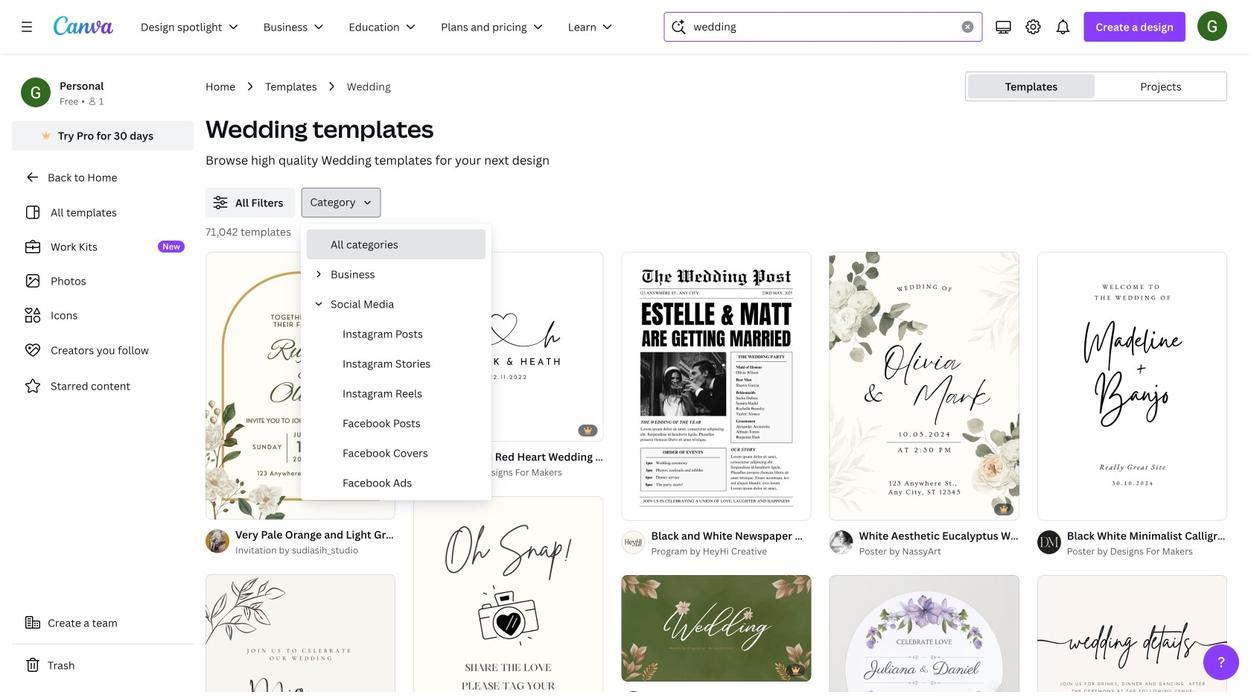 Task type: describe. For each thing, give the bounding box(es) containing it.
2 list from the top
[[307, 319, 486, 676]]

top level navigation element
[[131, 12, 628, 42]]

green brown floral wedding organizer presentation image
[[622, 575, 812, 682]]

very pale orange and light grayish yellow minimalist flower wedding invitation image
[[206, 252, 396, 520]]

black and red heart wedding logo image
[[414, 252, 604, 442]]

cream minimalist elegant handwritten wedding invitation image
[[206, 574, 396, 692]]

gary orlando image
[[1198, 11, 1228, 41]]

black white minimalist calligraphy welcome wedding sign poster image
[[1038, 252, 1228, 521]]

Templates button
[[968, 74, 1095, 98]]

Projects button
[[1098, 74, 1225, 98]]



Task type: locate. For each thing, give the bounding box(es) containing it.
black and white newspaper wedding program image
[[622, 252, 812, 521]]

list
[[307, 229, 486, 692], [307, 319, 486, 676]]

1 list from the top
[[307, 229, 486, 692]]

purple lavender classic floral watercolor wedding event sticker image
[[830, 575, 1020, 692]]

ivory and black minimalist event details wedding card image
[[1038, 575, 1228, 692]]

white aesthetic eucalyptus wedding invitation poster image
[[830, 252, 1020, 521]]

Search search field
[[694, 13, 953, 41]]

None search field
[[664, 12, 983, 42]]

black and white oh snap wedding card image
[[414, 496, 604, 692]]



Task type: vqa. For each thing, say whether or not it's contained in the screenshot.
Try Canva Pro
no



